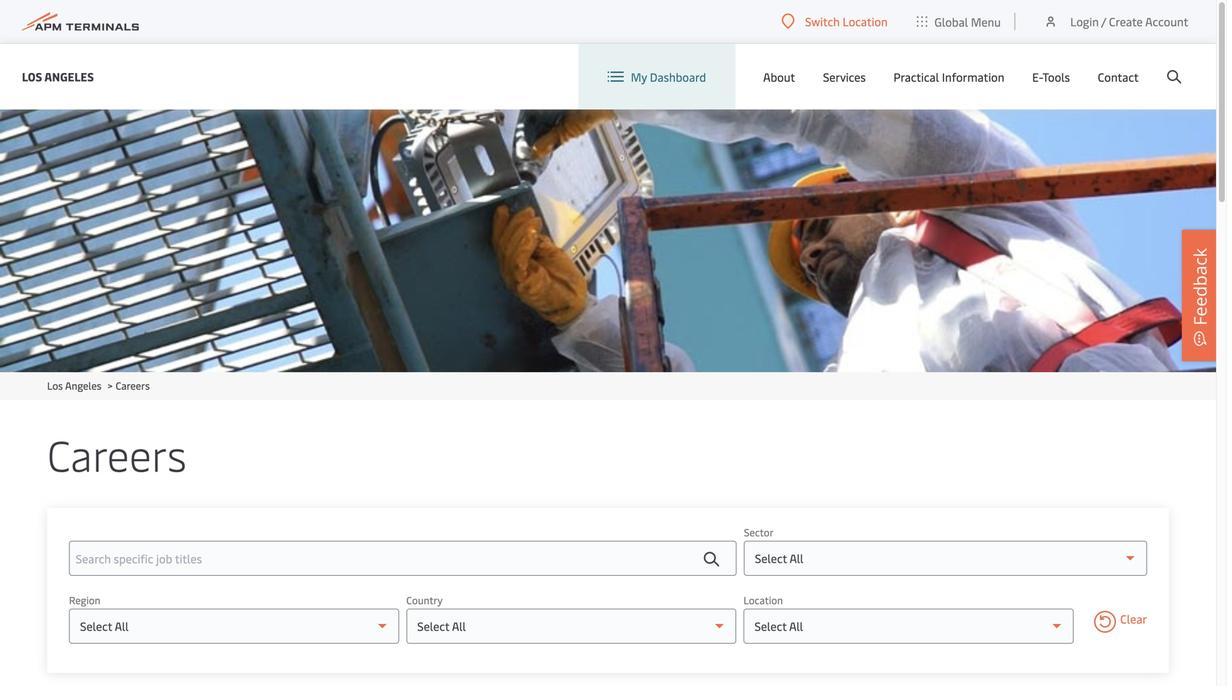 Task type: vqa. For each thing, say whether or not it's contained in the screenshot.
Location within button
yes



Task type: locate. For each thing, give the bounding box(es) containing it.
careers
[[116, 379, 150, 393], [47, 425, 187, 483]]

location down sector
[[744, 593, 783, 607]]

angeles
[[44, 69, 94, 84], [65, 379, 101, 393]]

region
[[69, 593, 100, 607]]

sector
[[744, 526, 774, 539]]

country
[[406, 593, 443, 607]]

0 vertical spatial los
[[22, 69, 42, 84]]

clear
[[1120, 611, 1147, 627]]

los angeles > careers
[[47, 379, 150, 393]]

1 horizontal spatial location
[[843, 14, 888, 29]]

careers right >
[[116, 379, 150, 393]]

0 vertical spatial angeles
[[44, 69, 94, 84]]

0 vertical spatial los angeles link
[[22, 68, 94, 86]]

/
[[1101, 14, 1106, 29]]

1 vertical spatial location
[[744, 593, 783, 607]]

careers down >
[[47, 425, 187, 483]]

e-tools button
[[1032, 44, 1070, 110]]

los angeles link
[[22, 68, 94, 86], [47, 379, 101, 393]]

los for los angeles
[[22, 69, 42, 84]]

menu
[[971, 14, 1001, 29]]

tools
[[1043, 69, 1070, 85]]

login / create account link
[[1043, 0, 1188, 43]]

0 horizontal spatial location
[[744, 593, 783, 607]]

0 vertical spatial location
[[843, 14, 888, 29]]

feedback
[[1188, 248, 1212, 326]]

location
[[843, 14, 888, 29], [744, 593, 783, 607]]

practical information button
[[894, 44, 1005, 110]]

dashboard
[[650, 69, 706, 85]]

los
[[22, 69, 42, 84], [47, 379, 63, 393]]

practical
[[894, 69, 939, 85]]

services
[[823, 69, 866, 85]]

1 horizontal spatial los
[[47, 379, 63, 393]]

1 vertical spatial los
[[47, 379, 63, 393]]

1 vertical spatial angeles
[[65, 379, 101, 393]]

e-tools
[[1032, 69, 1070, 85]]

text search text field
[[69, 541, 737, 576]]

contact button
[[1098, 44, 1139, 110]]

switch
[[805, 14, 840, 29]]

global
[[935, 14, 968, 29]]

location right switch
[[843, 14, 888, 29]]

login / create account
[[1070, 14, 1188, 29]]

0 horizontal spatial los
[[22, 69, 42, 84]]



Task type: describe. For each thing, give the bounding box(es) containing it.
angeles for los angeles
[[44, 69, 94, 84]]

team building event at apm terminals image
[[0, 110, 1216, 373]]

my dashboard button
[[608, 44, 706, 110]]

practical information
[[894, 69, 1005, 85]]

switch location button
[[782, 13, 888, 29]]

information
[[942, 69, 1005, 85]]

clear button
[[1094, 611, 1147, 636]]

switch location
[[805, 14, 888, 29]]

1 vertical spatial careers
[[47, 425, 187, 483]]

feedback button
[[1182, 230, 1218, 362]]

1 vertical spatial los angeles link
[[47, 379, 101, 393]]

>
[[108, 379, 113, 393]]

global menu button
[[902, 0, 1016, 43]]

create
[[1109, 14, 1143, 29]]

services button
[[823, 44, 866, 110]]

los for los angeles > careers
[[47, 379, 63, 393]]

angeles for los angeles > careers
[[65, 379, 101, 393]]

login
[[1070, 14, 1099, 29]]

account
[[1145, 14, 1188, 29]]

about
[[763, 69, 795, 85]]

about button
[[763, 44, 795, 110]]

my
[[631, 69, 647, 85]]

e-
[[1032, 69, 1043, 85]]

location inside 'button'
[[843, 14, 888, 29]]

contact
[[1098, 69, 1139, 85]]

global menu
[[935, 14, 1001, 29]]

0 vertical spatial careers
[[116, 379, 150, 393]]

los angeles
[[22, 69, 94, 84]]

my dashboard
[[631, 69, 706, 85]]



